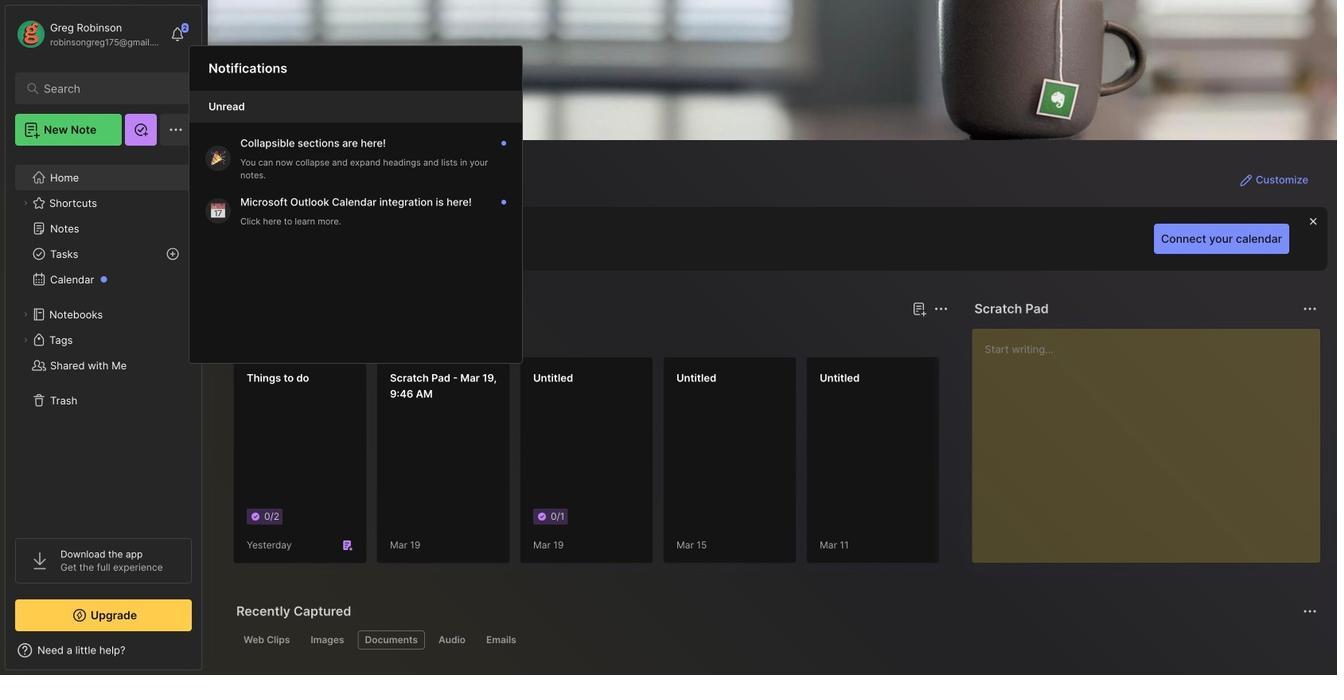 Task type: vqa. For each thing, say whether or not it's contained in the screenshot.
tree
yes



Task type: describe. For each thing, give the bounding box(es) containing it.
WHAT'S NEW field
[[6, 638, 201, 663]]

click to collapse image
[[201, 646, 213, 665]]

Start writing… text field
[[985, 329, 1320, 550]]

none search field inside main element
[[44, 79, 171, 98]]



Task type: locate. For each thing, give the bounding box(es) containing it.
None search field
[[44, 79, 171, 98]]

row group
[[233, 357, 1338, 573]]

main element
[[0, 0, 207, 675]]

More actions field
[[930, 298, 952, 320], [1299, 298, 1322, 320], [1299, 600, 1322, 623]]

tab list
[[236, 631, 1315, 650]]

expand notebooks image
[[21, 310, 30, 319]]

Search text field
[[44, 81, 171, 96]]

tab
[[290, 328, 354, 347], [236, 631, 297, 650], [304, 631, 352, 650], [358, 631, 425, 650], [432, 631, 473, 650], [479, 631, 524, 650]]

Account field
[[15, 18, 162, 50]]

more actions image
[[932, 299, 951, 318], [1301, 299, 1320, 318], [1301, 602, 1320, 621]]

expand tags image
[[21, 335, 30, 345]]

tree inside main element
[[6, 155, 201, 524]]

tree
[[6, 155, 201, 524]]



